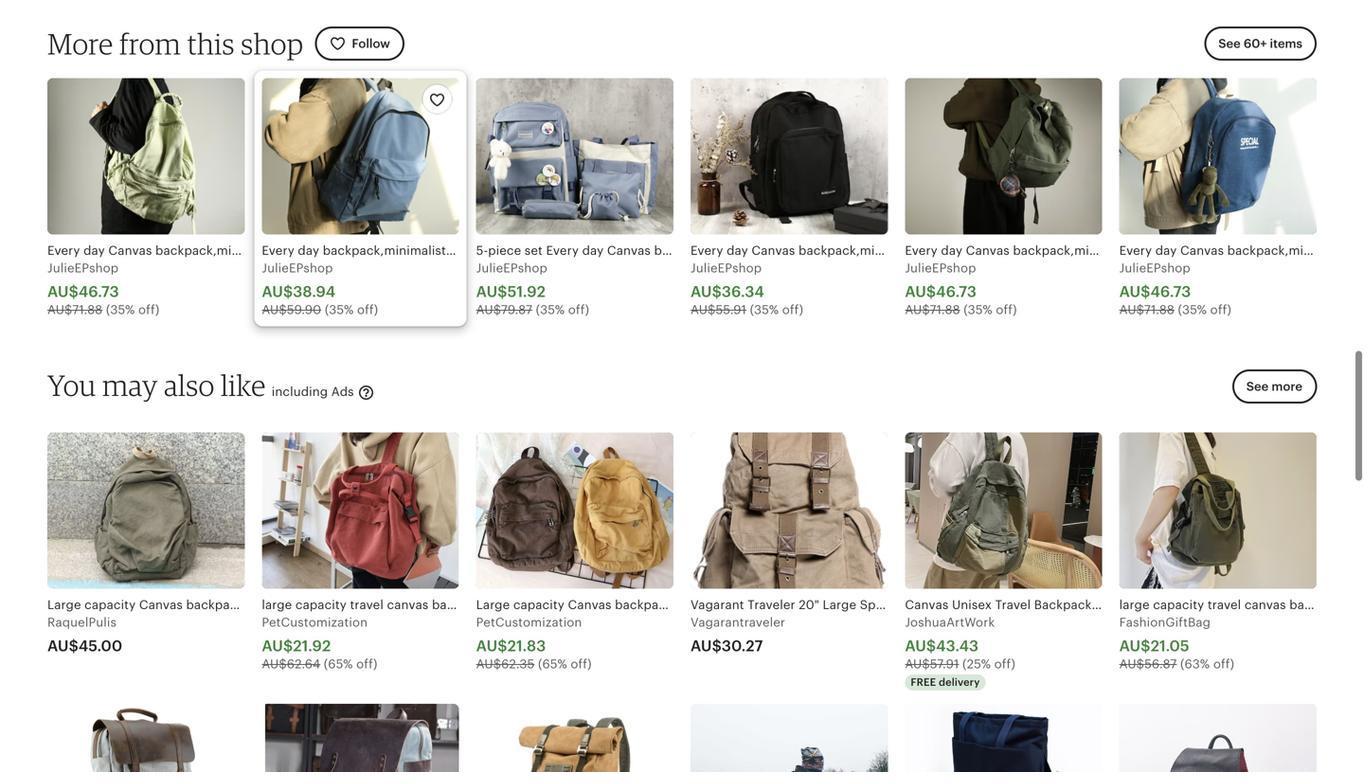 Task type: vqa. For each thing, say whether or not it's contained in the screenshot.


Task type: locate. For each thing, give the bounding box(es) containing it.
0 horizontal spatial bag
[[993, 244, 1016, 258]]

julieepshop au$ 38.94 au$ 59.90 (35% off)
[[262, 261, 378, 317]]

large capacity travel canvas backpack ,large capacity handbag,travel bag,canvas bag, daily bag image for 21.05
[[1120, 432, 1317, 589]]

au$
[[47, 283, 79, 301], [262, 283, 293, 301], [476, 283, 508, 301], [691, 283, 722, 301], [905, 283, 937, 301], [1120, 283, 1151, 301], [47, 303, 72, 317], [262, 303, 287, 317], [476, 303, 501, 317], [691, 303, 716, 317], [905, 303, 930, 317], [1120, 303, 1145, 317], [47, 638, 79, 655], [262, 638, 293, 655], [476, 638, 508, 655], [691, 638, 722, 655], [905, 638, 937, 655], [1120, 638, 1151, 655], [262, 657, 287, 672], [476, 657, 501, 672], [905, 657, 931, 672], [1120, 657, 1145, 672]]

0 horizontal spatial julieepshop au$ 46.73 au$ 71.88 (35% off)
[[47, 261, 160, 317]]

1 canvas from the left
[[752, 244, 796, 258]]

0 horizontal spatial backpack,minimalist
[[799, 244, 922, 258]]

2 (35% from the left
[[325, 303, 354, 317]]

2 horizontal spatial 46.73
[[1151, 283, 1192, 301]]

0 vertical spatial see
[[1219, 37, 1241, 51]]

5-piece set every day canvas backpack,minimalist bag,luxury bag,large capacity image
[[476, 78, 674, 235]]

21.83
[[508, 638, 546, 655]]

bag,luxury inside every day canvas backpack,minimalist bag,luxury bag julieepshop au$ 36.34 au$ 55.91 (35% off)
[[926, 244, 989, 258]]

day inside every day canvas backpack,minimalist bag,luxury bag julieepshop au$ 36.34 au$ 55.91 (35% off)
[[727, 244, 749, 258]]

off) for 21.92 large capacity travel canvas backpack ,large capacity handbag,travel bag,canvas bag, daily bag image
[[357, 657, 378, 672]]

may
[[102, 368, 158, 403]]

day for 36.34
[[727, 244, 749, 258]]

off) inside petcustomization au$ 21.83 au$ 62.35 (65% off)
[[571, 657, 592, 672]]

petcustomization inside "petcustomization au$ 21.92 au$ 62.64 (65% off)"
[[262, 616, 368, 630]]

1 71.88 from the left
[[72, 303, 103, 317]]

2 julieepshop au$ 46.73 au$ 71.88 (35% off) from the left
[[1120, 261, 1232, 317]]

every day canvas backpack,minimalist bag,luxury bag julieepshop au$ 36.34 au$ 55.91 (35% off)
[[691, 244, 1016, 317]]

petcustomization inside petcustomization au$ 21.83 au$ 62.35 (65% off)
[[476, 616, 582, 630]]

1 horizontal spatial 46.73
[[937, 283, 977, 301]]

au$ inside raquelpulis au$ 45.00
[[47, 638, 79, 655]]

0 horizontal spatial canvas
[[752, 244, 796, 258]]

(65% down 21.83
[[538, 657, 568, 672]]

canvas inside every day canvas backpack,minimalist bag,luxury bag julieepshop au$ 36.34 au$ 55.91 (35% off)
[[752, 244, 796, 258]]

2 bag,luxury from the left
[[1140, 244, 1204, 258]]

off)
[[138, 303, 160, 317], [357, 303, 378, 317], [568, 303, 590, 317], [783, 303, 804, 317], [996, 303, 1018, 317], [1211, 303, 1232, 317], [357, 657, 378, 672], [571, 657, 592, 672], [995, 657, 1016, 672], [1214, 657, 1235, 672]]

canvas inside every day canvas backpack,minimalist bag,luxury bag julieepshop au$ 46.73 au$ 71.88 (35% off)
[[966, 244, 1010, 258]]

see inside see more "button"
[[1247, 380, 1269, 394]]

bag inside every day canvas backpack,minimalist bag,luxury bag julieepshop au$ 46.73 au$ 71.88 (35% off)
[[1207, 244, 1230, 258]]

5 julieepshop from the left
[[905, 261, 977, 275]]

1 julieepshop au$ 46.73 au$ 71.88 (35% off) from the left
[[47, 261, 160, 317]]

0 horizontal spatial 71.88
[[72, 303, 103, 317]]

4 julieepshop from the left
[[691, 261, 762, 275]]

2 petcustomization from the left
[[476, 616, 582, 630]]

off) inside julieepshop au$ 51.92 au$ 79.87 (35% off)
[[568, 303, 590, 317]]

2 (65% from the left
[[538, 657, 568, 672]]

1 horizontal spatial bag
[[1207, 244, 1230, 258]]

vagarantraveler au$ 30.27
[[691, 616, 786, 655]]

julieepshop inside julieepshop au$ 38.94 au$ 59.90 (35% off)
[[262, 261, 333, 275]]

off) for every day canvas backpack,minimalist bag,luxury bag,large capacity image
[[138, 303, 160, 317]]

3 46.73 from the left
[[1151, 283, 1192, 301]]

petcustomization up 21.83
[[476, 616, 582, 630]]

59.90
[[287, 303, 322, 317]]

0 horizontal spatial day
[[727, 244, 749, 258]]

backpack women / backpack women canvas / backpack men / backpack laptop / rolltop backpack / unique gifts / vintage backpack image
[[691, 704, 888, 772]]

off) inside "petcustomization au$ 21.92 au$ 62.64 (65% off)"
[[357, 657, 378, 672]]

(65% inside petcustomization au$ 21.83 au$ 62.35 (65% off)
[[538, 657, 568, 672]]

2 backpack,minimalist from the left
[[1014, 244, 1137, 258]]

0 horizontal spatial bag,luxury
[[926, 244, 989, 258]]

1 petcustomization from the left
[[262, 616, 368, 630]]

2 large capacity travel canvas backpack ,large capacity handbag,travel bag,canvas bag, daily bag image from the left
[[1120, 432, 1317, 589]]

large capacity canvas backpack for women,canvas tote bag, crossbody bag,handbag,canvas bag,backpack for school image
[[476, 432, 674, 589]]

off) inside every day canvas backpack,minimalist bag,luxury bag julieepshop au$ 46.73 au$ 71.88 (35% off)
[[996, 303, 1018, 317]]

1 horizontal spatial every day canvas backpack,minimalist bag,luxury bag image
[[905, 78, 1103, 235]]

raquelpulis au$ 45.00
[[47, 616, 122, 655]]

46.73
[[79, 283, 119, 301], [937, 283, 977, 301], [1151, 283, 1192, 301]]

1 bag from the left
[[993, 244, 1016, 258]]

bag,luxury
[[926, 244, 989, 258], [1140, 244, 1204, 258]]

4 (35% from the left
[[750, 303, 779, 317]]

3 julieepshop from the left
[[476, 261, 548, 275]]

1 day from the left
[[727, 244, 749, 258]]

1 46.73 from the left
[[79, 283, 119, 301]]

71.88 for every day canvas backpack,minimalist bag,luxury bag,large capacity image
[[72, 303, 103, 317]]

off) inside julieepshop au$ 38.94 au$ 59.90 (35% off)
[[357, 303, 378, 317]]

1 bag,luxury from the left
[[926, 244, 989, 258]]

1 backpack,minimalist from the left
[[799, 244, 922, 258]]

like
[[221, 368, 266, 403]]

1 horizontal spatial julieepshop au$ 46.73 au$ 71.88 (35% off)
[[1120, 261, 1232, 317]]

0 horizontal spatial 46.73
[[79, 283, 119, 301]]

every inside every day canvas backpack,minimalist bag,luxury bag julieepshop au$ 46.73 au$ 71.88 (35% off)
[[905, 244, 938, 258]]

2 bag from the left
[[1207, 244, 1230, 258]]

0 horizontal spatial large capacity travel canvas backpack ,large capacity handbag,travel bag,canvas bag, daily bag image
[[262, 432, 459, 589]]

off) for every day backpack,minimalist bag,luxury bag,large capacity，daily bag image
[[357, 303, 378, 317]]

0 horizontal spatial (65%
[[324, 657, 353, 672]]

large capacity travel canvas backpack ,large capacity handbag,travel bag,canvas bag, daily bag image
[[262, 432, 459, 589], [1120, 432, 1317, 589]]

julieepshop inside julieepshop au$ 51.92 au$ 79.87 (35% off)
[[476, 261, 548, 275]]

fashiongiftbag au$ 21.05 au$ 56.87 (63% off)
[[1120, 616, 1235, 672]]

including
[[272, 385, 328, 399]]

79.87
[[501, 303, 533, 317]]

(35% inside every day canvas backpack,minimalist bag,luxury bag julieepshop au$ 36.34 au$ 55.91 (35% off)
[[750, 303, 779, 317]]

(65% inside "petcustomization au$ 21.92 au$ 62.64 (65% off)"
[[324, 657, 353, 672]]

you
[[47, 368, 96, 403]]

(35%
[[106, 303, 135, 317], [325, 303, 354, 317], [536, 303, 565, 317], [750, 303, 779, 317], [964, 303, 993, 317], [1179, 303, 1208, 317]]

large canvas laptop backpack with smooth one-piece leather flap, fits 18" laptops image
[[47, 704, 245, 772]]

1 large capacity travel canvas backpack ,large capacity handbag,travel bag,canvas bag, daily bag image from the left
[[262, 432, 459, 589]]

1 every from the left
[[691, 244, 724, 258]]

0 horizontal spatial see
[[1219, 37, 1241, 51]]

1 (65% from the left
[[324, 657, 353, 672]]

bag,luxury inside every day canvas backpack,minimalist bag,luxury bag julieepshop au$ 46.73 au$ 71.88 (35% off)
[[1140, 244, 1204, 258]]

1 every day canvas backpack,minimalist bag,luxury bag image from the left
[[691, 78, 888, 235]]

petcustomization up 21.92
[[262, 616, 368, 630]]

travel bag men backpack shoulder bag military retro canvas fight leather men large capacity waterproof backpack rucksack knapsack retro image
[[476, 704, 674, 772]]

backpack,minimalist inside every day canvas backpack,minimalist bag,luxury bag julieepshop au$ 36.34 au$ 55.91 (35% off)
[[799, 244, 922, 258]]

0 horizontal spatial every
[[691, 244, 724, 258]]

every day canvas backpack,minimalist bag,luxury bag,large capacity image
[[47, 78, 245, 235]]

(25%
[[963, 657, 991, 672]]

day for 46.73
[[942, 244, 963, 258]]

shop
[[241, 26, 304, 61]]

delivery
[[939, 677, 981, 688]]

backpack,minimalist inside every day canvas backpack,minimalist bag,luxury bag julieepshop au$ 46.73 au$ 71.88 (35% off)
[[1014, 244, 1137, 258]]

2 every day canvas backpack,minimalist bag,luxury bag image from the left
[[905, 78, 1103, 235]]

1 horizontal spatial bag,luxury
[[1140, 244, 1204, 258]]

1 (35% from the left
[[106, 303, 135, 317]]

(35% inside julieepshop au$ 51.92 au$ 79.87 (35% off)
[[536, 303, 565, 317]]

joshuaartwork
[[905, 616, 996, 630]]

off) inside joshuaartwork au$ 43.43 au$ 57.91 (25% off) free delivery
[[995, 657, 1016, 672]]

petcustomization for 21.92
[[262, 616, 368, 630]]

1 horizontal spatial backpack,minimalist
[[1014, 244, 1137, 258]]

1 horizontal spatial see
[[1247, 380, 1269, 394]]

every
[[691, 244, 724, 258], [905, 244, 938, 258]]

2 every from the left
[[905, 244, 938, 258]]

2 day from the left
[[942, 244, 963, 258]]

1 horizontal spatial day
[[942, 244, 963, 258]]

1 horizontal spatial large capacity travel canvas backpack ,large capacity handbag,travel bag,canvas bag, daily bag image
[[1120, 432, 1317, 589]]

2 julieepshop from the left
[[262, 261, 333, 275]]

bag inside every day canvas backpack,minimalist bag,luxury bag julieepshop au$ 36.34 au$ 55.91 (35% off)
[[993, 244, 1016, 258]]

21.92
[[293, 638, 331, 655]]

0 horizontal spatial petcustomization
[[262, 616, 368, 630]]

every inside every day canvas backpack,minimalist bag,luxury bag julieepshop au$ 36.34 au$ 55.91 (35% off)
[[691, 244, 724, 258]]

backpack,minimalist
[[799, 244, 922, 258], [1014, 244, 1137, 258]]

petcustomization for 21.83
[[476, 616, 582, 630]]

see left '60+'
[[1219, 37, 1241, 51]]

5 (35% from the left
[[964, 303, 993, 317]]

1 vertical spatial see
[[1247, 380, 1269, 394]]

30.27
[[722, 638, 763, 655]]

see inside see 60+ items link
[[1219, 37, 1241, 51]]

day
[[727, 244, 749, 258], [942, 244, 963, 258]]

see
[[1219, 37, 1241, 51], [1247, 380, 1269, 394]]

1 horizontal spatial canvas
[[966, 244, 1010, 258]]

46.73 for every day canvas backpack,minimalist bag,luxury bag,large capacity image
[[79, 283, 119, 301]]

1 horizontal spatial petcustomization
[[476, 616, 582, 630]]

fashiongiftbag
[[1120, 616, 1211, 630]]

off) inside fashiongiftbag au$ 21.05 au$ 56.87 (63% off)
[[1214, 657, 1235, 672]]

julieepshop
[[47, 261, 119, 275], [262, 261, 333, 275], [476, 261, 548, 275], [691, 261, 762, 275], [905, 261, 977, 275], [1120, 261, 1191, 275]]

2 46.73 from the left
[[937, 283, 977, 301]]

2 71.88 from the left
[[930, 303, 961, 317]]

every day backpack,minimalist bag,luxury bag,large capacity，daily bag image
[[262, 78, 459, 235]]

backpack,minimalist for 36.34
[[799, 244, 922, 258]]

(65%
[[324, 657, 353, 672], [538, 657, 568, 672]]

6 (35% from the left
[[1179, 303, 1208, 317]]

this
[[187, 26, 235, 61]]

every day canvas backpack,minimalist bag,luxury bag image
[[691, 78, 888, 235], [905, 78, 1103, 235]]

canvas
[[752, 244, 796, 258], [966, 244, 1010, 258]]

see left more at the right of page
[[1247, 380, 1269, 394]]

2 canvas from the left
[[966, 244, 1010, 258]]

6 julieepshop from the left
[[1120, 261, 1191, 275]]

julieepshop au$ 46.73 au$ 71.88 (35% off)
[[47, 261, 160, 317], [1120, 261, 1232, 317]]

3 (35% from the left
[[536, 303, 565, 317]]

71.88 inside every day canvas backpack,minimalist bag,luxury bag julieepshop au$ 46.73 au$ 71.88 (35% off)
[[930, 303, 961, 317]]

(65% down 21.92
[[324, 657, 353, 672]]

(35% inside every day canvas backpack,minimalist bag,luxury bag julieepshop au$ 46.73 au$ 71.88 (35% off)
[[964, 303, 993, 317]]

1 horizontal spatial 71.88
[[930, 303, 961, 317]]

from
[[119, 26, 181, 61]]

(35% inside julieepshop au$ 38.94 au$ 59.90 (35% off)
[[325, 303, 354, 317]]

off) inside every day canvas backpack,minimalist bag,luxury bag julieepshop au$ 36.34 au$ 55.91 (35% off)
[[783, 303, 804, 317]]

0 horizontal spatial every day canvas backpack,minimalist bag,luxury bag image
[[691, 78, 888, 235]]

every for 46.73
[[905, 244, 938, 258]]

71.88
[[72, 303, 103, 317], [930, 303, 961, 317], [1145, 303, 1175, 317]]

off) for "5-piece set every day canvas backpack,minimalist bag,luxury bag,large capacity" 'image'
[[568, 303, 590, 317]]

1 horizontal spatial (65%
[[538, 657, 568, 672]]

1 julieepshop from the left
[[47, 261, 119, 275]]

petcustomization
[[262, 616, 368, 630], [476, 616, 582, 630]]

bag
[[993, 244, 1016, 258], [1207, 244, 1230, 258]]

more
[[1272, 380, 1303, 394]]

day inside every day canvas backpack,minimalist bag,luxury bag julieepshop au$ 46.73 au$ 71.88 (35% off)
[[942, 244, 963, 258]]

3 71.88 from the left
[[1145, 303, 1175, 317]]

2 horizontal spatial 71.88
[[1145, 303, 1175, 317]]

every day canvas backpack,minimalist bag,luxury bag image for 46.73
[[905, 78, 1103, 235]]

every day canvas backpack,minimalist bag,luxury bag image for 36.34
[[691, 78, 888, 235]]

1 horizontal spatial every
[[905, 244, 938, 258]]



Task type: describe. For each thing, give the bounding box(es) containing it.
julieepshop inside every day canvas backpack,minimalist bag,luxury bag julieepshop au$ 46.73 au$ 71.88 (35% off)
[[905, 261, 977, 275]]

46.73 inside every day canvas backpack,minimalist bag,luxury bag julieepshop au$ 46.73 au$ 71.88 (35% off)
[[937, 283, 977, 301]]

vagarant traveler 20" large sport canvas bag canvas backpack traveler backpack washed canvas backpack c04 - engrave image
[[691, 432, 888, 589]]

bag,luxury for 46.73
[[1140, 244, 1204, 258]]

backpack,minimalist for 46.73
[[1014, 244, 1137, 258]]

canvas for 46.73
[[966, 244, 1010, 258]]

raquelpulis
[[47, 616, 117, 630]]

large capacity travel canvas backpack ,large capacity handbag,travel bag,canvas bag, daily bag image for 21.92
[[262, 432, 459, 589]]

deuce / convertible tote bag / backpack / navy image
[[905, 704, 1103, 772]]

21.05
[[1151, 638, 1190, 655]]

follow
[[352, 37, 390, 51]]

38.94
[[293, 283, 336, 301]]

(35% for every day canvas backpack,minimalist bag,luxury bag,large capacity image
[[106, 303, 135, 317]]

vagarantraveler
[[691, 616, 786, 630]]

canvas unisex travel backpack, water resistant diaper bag backpack,personalized canvas backpack, classic bag, custom backpack gift image
[[905, 432, 1103, 589]]

off) for the every day canvas backpack,minimalist bag,luxury bag, large capacity image
[[1211, 303, 1232, 317]]

julieepshop au$ 46.73 au$ 71.88 (35% off) for the every day canvas backpack,minimalist bag,luxury bag, large capacity image
[[1120, 261, 1232, 317]]

every day canvas backpack,minimalist bag,luxury bag julieepshop au$ 46.73 au$ 71.88 (35% off)
[[905, 244, 1230, 317]]

julieepshop au$ 51.92 au$ 79.87 (35% off)
[[476, 261, 590, 317]]

au$ inside vagarantraveler au$ 30.27
[[691, 638, 722, 655]]

canvas for 36.34
[[752, 244, 796, 258]]

off) for large capacity canvas backpack for women,canvas tote bag, crossbody bag,handbag,canvas bag,backpack for school image
[[571, 657, 592, 672]]

you may also like including ads
[[47, 368, 358, 403]]

bag,luxury for 36.34
[[926, 244, 989, 258]]

(65% for 21.92
[[324, 657, 353, 672]]

36.34
[[722, 283, 765, 301]]

julieepshop for every day canvas backpack,minimalist bag,luxury bag,large capacity image
[[47, 261, 119, 275]]

51.92
[[508, 283, 546, 301]]

bag for 46.73
[[1207, 244, 1230, 258]]

(35% for "5-piece set every day canvas backpack,minimalist bag,luxury bag,large capacity" 'image'
[[536, 303, 565, 317]]

(35% for every day backpack,minimalist bag,luxury bag,large capacity，daily bag image
[[325, 303, 354, 317]]

see 60+ items link
[[1205, 27, 1317, 61]]

also
[[164, 368, 215, 403]]

56.87
[[1145, 657, 1178, 672]]

julieepshop au$ 46.73 au$ 71.88 (35% off) for every day canvas backpack,minimalist bag,luxury bag,large capacity image
[[47, 261, 160, 317]]

see more
[[1247, 380, 1303, 394]]

items
[[1271, 37, 1303, 51]]

62.64
[[287, 657, 321, 672]]

see more button
[[1233, 370, 1317, 404]]

71.88 for the every day canvas backpack,minimalist bag,luxury bag, large capacity image
[[1145, 303, 1175, 317]]

large capacity canvas backpack,canvas tote bag, crossbody bag,handbag,canvas bag,backpack for school image
[[47, 432, 245, 589]]

free
[[911, 677, 937, 688]]

see 60+ items
[[1219, 37, 1303, 51]]

see for see 60+ items
[[1219, 37, 1241, 51]]

(63%
[[1181, 657, 1211, 672]]

60+
[[1244, 37, 1268, 51]]

julieepshop for every day backpack,minimalist bag,luxury bag,large capacity，daily bag image
[[262, 261, 333, 275]]

follow link
[[315, 27, 405, 61]]

julieepshop for "5-piece set every day canvas backpack,minimalist bag,luxury bag,large capacity" 'image'
[[476, 261, 548, 275]]

julieepshop for the every day canvas backpack,minimalist bag,luxury bag, large capacity image
[[1120, 261, 1191, 275]]

petcustomization au$ 21.92 au$ 62.64 (65% off)
[[262, 616, 378, 672]]

see for see more
[[1247, 380, 1269, 394]]

more from this shop
[[47, 26, 304, 61]]

(35% for the every day canvas backpack,minimalist bag,luxury bag, large capacity image
[[1179, 303, 1208, 317]]

(65% for 21.83
[[538, 657, 568, 672]]

off) for large capacity travel canvas backpack ,large capacity handbag,travel bag,canvas bag, daily bag image for 21.05
[[1214, 657, 1235, 672]]

46.73 for the every day canvas backpack,minimalist bag,luxury bag, large capacity image
[[1151, 283, 1192, 301]]

55.91
[[716, 303, 747, 317]]

see more link
[[1227, 370, 1317, 415]]

62.35
[[501, 657, 535, 672]]

ads
[[332, 385, 354, 399]]

petcustomization au$ 21.83 au$ 62.35 (65% off)
[[476, 616, 592, 672]]

45.00
[[79, 638, 122, 655]]

joshuaartwork au$ 43.43 au$ 57.91 (25% off) free delivery
[[905, 616, 1016, 688]]

every for 36.34
[[691, 244, 724, 258]]

julieepshop inside every day canvas backpack,minimalist bag,luxury bag julieepshop au$ 36.34 au$ 55.91 (35% off)
[[691, 261, 762, 275]]

bag for 36.34
[[993, 244, 1016, 258]]

every day canvas backpack,minimalist bag,luxury bag, large capacity image
[[1120, 78, 1317, 235]]

more
[[47, 26, 113, 61]]

43.43
[[937, 638, 979, 655]]

57.91
[[931, 657, 960, 672]]

backpack in burgundy waxed canvas and black leather, canvas rucksack knapsack everyday flower back bag women - artemis backpack image
[[1120, 704, 1317, 772]]



